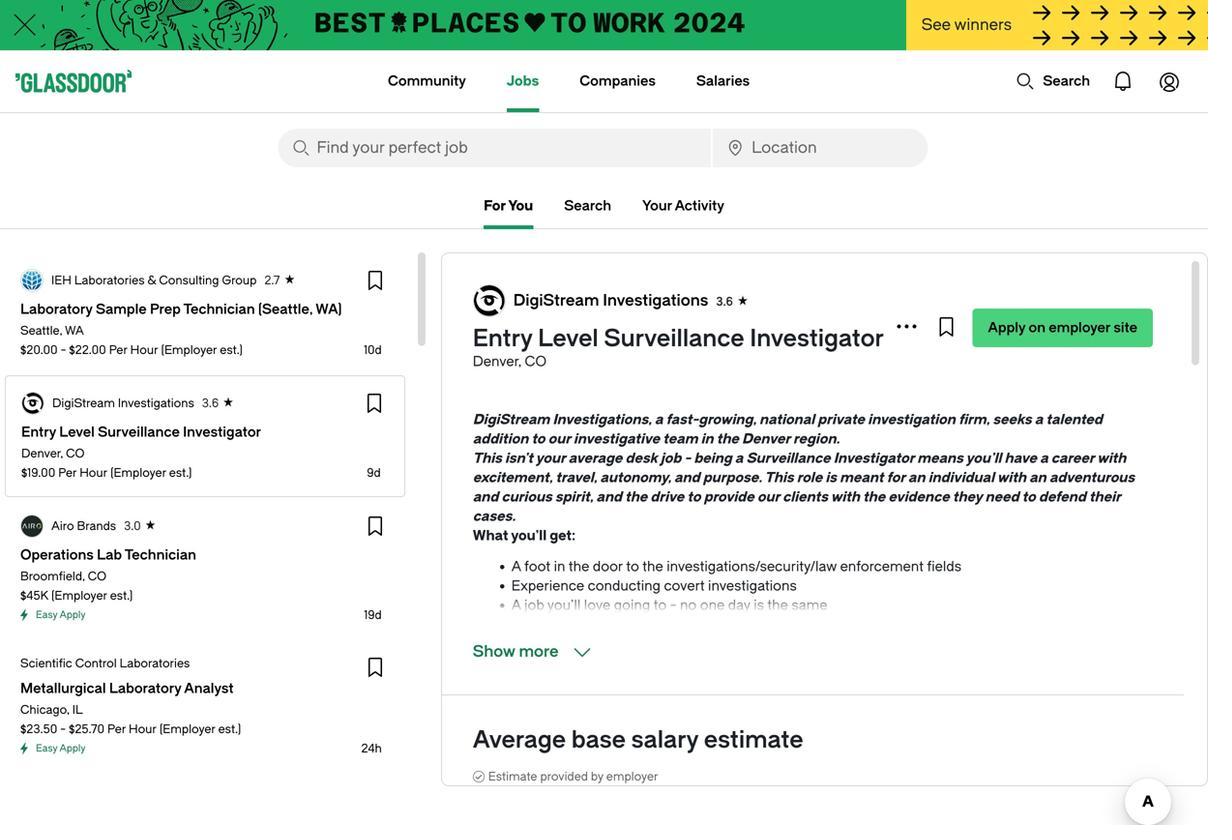 Task type: describe. For each thing, give the bounding box(es) containing it.
by
[[591, 770, 604, 784]]

1 horizontal spatial 3.6
[[716, 295, 733, 309]]

jobs list element
[[4, 253, 406, 825]]

entry
[[473, 325, 533, 352]]

investigations for "digistream investigations logo" to the top
[[603, 292, 709, 310]]

- inside a foot in the door to the investigations/security/law enforcement fields experience conducting covert investigations a job you'll love going to - no one day is the same
[[670, 597, 677, 613]]

the left same
[[768, 597, 788, 613]]

9d
[[367, 466, 381, 480]]

scientific
[[20, 657, 72, 670]]

0 vertical spatial this
[[473, 450, 502, 466]]

the up conducting
[[643, 559, 663, 575]]

digistream investigations logo image inside jobs list element
[[22, 393, 44, 414]]

2 horizontal spatial and
[[674, 470, 700, 486]]

see
[[922, 16, 951, 34]]

denver, co $19.00 per hour (employer est.)
[[21, 447, 192, 480]]

purpose.
[[703, 470, 762, 486]]

1 a from the top
[[512, 559, 521, 575]]

0 horizontal spatial search
[[564, 198, 611, 214]]

il
[[72, 703, 83, 717]]

digistream inside digistream investigations, a fast-growing, national private investigation firm, seeks a talented addition to our investigative team in the denver region. this isn't your average desk job - being a surveillance investigator means you'll have a career with excitement, travel, autonomy, and purpose. this role is meant for an individual with an adventurous and curious spirit, and the drive to provide our clients with the evidence they need to defend their cases. what you'll get:
[[473, 412, 550, 428]]

job inside a foot in the door to the investigations/security/law enforcement fields experience conducting covert investigations a job you'll love going to - no one day is the same
[[524, 597, 544, 613]]

a right have on the bottom of the page
[[1040, 450, 1048, 466]]

evidence
[[888, 489, 950, 505]]

base
[[571, 727, 626, 754]]

est.) inside chicago, il $23.50 - $25.70 per hour (employer est.)
[[218, 723, 241, 736]]

activity
[[675, 198, 725, 214]]

see winners link
[[906, 0, 1208, 52]]

in inside digistream investigations, a fast-growing, national private investigation firm, seeks a talented addition to our investigative team in the denver region. this isn't your average desk job - being a surveillance investigator means you'll have a career with excitement, travel, autonomy, and purpose. this role is meant for an individual with an adventurous and curious spirit, and the drive to provide our clients with the evidence they need to defend their cases. what you'll get:
[[701, 431, 714, 447]]

addition
[[473, 431, 529, 447]]

foot
[[524, 559, 551, 575]]

jobs
[[507, 73, 539, 89]]

region.
[[793, 431, 840, 447]]

10d
[[364, 343, 382, 357]]

defend
[[1039, 489, 1086, 505]]

being
[[694, 450, 732, 466]]

in inside a foot in the door to the investigations/security/law enforcement fields experience conducting covert investigations a job you'll love going to - no one day is the same
[[554, 559, 565, 575]]

Search location field
[[713, 129, 928, 167]]

door
[[593, 559, 623, 575]]

provided
[[540, 770, 588, 784]]

enforcement
[[840, 559, 924, 575]]

$23.50
[[20, 723, 57, 736]]

to up conducting
[[626, 559, 639, 575]]

a left fast-
[[655, 412, 663, 428]]

for
[[887, 470, 905, 486]]

investigations,
[[553, 412, 652, 428]]

community link
[[388, 50, 466, 112]]

winners
[[955, 16, 1012, 34]]

private
[[818, 412, 865, 428]]

on
[[1029, 320, 1046, 336]]

what
[[473, 528, 508, 544]]

employer inside button
[[1049, 320, 1111, 336]]

investigator inside digistream investigations, a fast-growing, national private investigation firm, seeks a talented addition to our investigative team in the denver region. this isn't your average desk job - being a surveillance investigator means you'll have a career with excitement, travel, autonomy, and purpose. this role is meant for an individual with an adventurous and curious spirit, and the drive to provide our clients with the evidence they need to defend their cases. what you'll get:
[[834, 450, 914, 466]]

0 vertical spatial laboratories
[[74, 274, 145, 287]]

$19.00
[[21, 466, 55, 480]]

show more button
[[473, 640, 594, 664]]

going
[[614, 597, 650, 613]]

is inside a foot in the door to the investigations/security/law enforcement fields experience conducting covert investigations a job you'll love going to - no one day is the same
[[754, 597, 764, 613]]

est.) inside broomfield, co $45k (employer est.)
[[110, 589, 133, 603]]

chicago,
[[20, 703, 69, 717]]

to right drive
[[687, 489, 701, 505]]

you
[[508, 198, 533, 214]]

role
[[797, 470, 823, 486]]

chicago, il $23.50 - $25.70 per hour (employer est.)
[[20, 703, 241, 736]]

airo brands logo image
[[21, 516, 43, 537]]

seeks
[[993, 412, 1032, 428]]

show
[[473, 643, 515, 661]]

salary
[[631, 727, 699, 754]]

apply on employer site
[[988, 320, 1138, 336]]

denver
[[742, 431, 790, 447]]

for
[[484, 198, 506, 214]]

get:
[[550, 528, 576, 544]]

they
[[953, 489, 982, 505]]

surveillance inside digistream investigations, a fast-growing, national private investigation firm, seeks a talented addition to our investigative team in the denver region. this isn't your average desk job - being a surveillance investigator means you'll have a career with excitement, travel, autonomy, and purpose. this role is meant for an individual with an adventurous and curious spirit, and the drive to provide our clients with the evidence they need to defend their cases. what you'll get:
[[746, 450, 831, 466]]

apply on employer site button
[[973, 309, 1153, 347]]

(employer inside seattle, wa $20.00 - $22.00 per hour (employer est.)
[[161, 343, 217, 357]]

same
[[792, 597, 828, 613]]

search link
[[564, 194, 611, 218]]

broomfield, co $45k (employer est.)
[[20, 570, 133, 603]]

scientific control laboratories
[[20, 657, 190, 670]]

$45k
[[20, 589, 48, 603]]

denver, inside entry level surveillance investigator denver, co
[[473, 354, 522, 370]]

denver, inside denver, co $19.00 per hour (employer est.)
[[21, 447, 63, 461]]

0 horizontal spatial and
[[473, 489, 499, 505]]

per for wa
[[109, 343, 127, 357]]

easy for $23.50
[[36, 743, 57, 754]]

national
[[759, 412, 815, 428]]

more
[[519, 643, 559, 661]]

1 horizontal spatial our
[[757, 489, 780, 505]]

easy for $45k
[[36, 610, 57, 621]]

travel,
[[556, 470, 597, 486]]

job inside digistream investigations, a fast-growing, national private investigation firm, seeks a talented addition to our investigative team in the denver region. this isn't your average desk job - being a surveillance investigator means you'll have a career with excitement, travel, autonomy, and purpose. this role is meant for an individual with an adventurous and curious spirit, and the drive to provide our clients with the evidence they need to defend their cases. what you'll get:
[[661, 450, 681, 466]]

digistream investigations inside jobs list element
[[52, 397, 194, 410]]

autonomy,
[[600, 470, 671, 486]]

companies link
[[580, 50, 656, 112]]

3.6 inside jobs list element
[[202, 397, 219, 410]]

wa
[[65, 324, 84, 338]]

average
[[473, 727, 566, 754]]

control
[[75, 657, 117, 670]]

2 an from the left
[[1029, 470, 1047, 486]]

average
[[569, 450, 622, 466]]

the down meant
[[863, 489, 885, 505]]

est.) inside seattle, wa $20.00 - $22.00 per hour (employer est.)
[[220, 343, 243, 357]]

salaries
[[696, 73, 750, 89]]

search button
[[1006, 62, 1100, 101]]

is inside digistream investigations, a fast-growing, national private investigation firm, seeks a talented addition to our investigative team in the denver region. this isn't your average desk job - being a surveillance investigator means you'll have a career with excitement, travel, autonomy, and purpose. this role is meant for an individual with an adventurous and curious spirit, and the drive to provide our clients with the evidence they need to defend their cases. what you'll get:
[[826, 470, 837, 486]]

no
[[680, 597, 697, 613]]

individual
[[928, 470, 995, 486]]

est.) inside denver, co $19.00 per hour (employer est.)
[[169, 466, 192, 480]]

the down autonomy,
[[625, 489, 648, 505]]

the down growing,
[[717, 431, 739, 447]]

seattle,
[[20, 324, 62, 338]]

investigative
[[574, 431, 660, 447]]



Task type: locate. For each thing, give the bounding box(es) containing it.
co for broomfield, co $45k (employer est.)
[[88, 570, 106, 583]]

1 vertical spatial our
[[757, 489, 780, 505]]

brands
[[77, 520, 116, 533]]

1 vertical spatial co
[[66, 447, 85, 461]]

is
[[826, 470, 837, 486], [754, 597, 764, 613]]

day
[[728, 597, 751, 613]]

0 horizontal spatial digistream investigations
[[52, 397, 194, 410]]

0 vertical spatial denver,
[[473, 354, 522, 370]]

this
[[473, 450, 502, 466], [765, 470, 794, 486]]

2 vertical spatial co
[[88, 570, 106, 583]]

1 vertical spatial easy apply
[[36, 743, 86, 754]]

0 horizontal spatial in
[[554, 559, 565, 575]]

an up evidence
[[908, 470, 925, 486]]

laboratories right 'control'
[[120, 657, 190, 670]]

spirit,
[[555, 489, 593, 505]]

digistream investigations logo image down $20.00 at the top of page
[[22, 393, 44, 414]]

digistream
[[513, 292, 599, 310], [52, 397, 115, 410], [473, 412, 550, 428]]

apply inside button
[[988, 320, 1026, 336]]

investigator up private
[[750, 325, 884, 352]]

easy apply
[[36, 610, 86, 621], [36, 743, 86, 754]]

estimate provided by employer
[[488, 770, 658, 784]]

firm,
[[959, 412, 990, 428]]

1 vertical spatial 3.6
[[202, 397, 219, 410]]

- inside chicago, il $23.50 - $25.70 per hour (employer est.)
[[60, 723, 66, 736]]

- down team
[[684, 450, 691, 466]]

per right "$25.70"
[[107, 723, 126, 736]]

an down have on the bottom of the page
[[1029, 470, 1047, 486]]

surveillance up the role
[[746, 450, 831, 466]]

to right going on the right of the page
[[654, 597, 667, 613]]

1 vertical spatial per
[[58, 466, 77, 480]]

co
[[525, 354, 547, 370], [66, 447, 85, 461], [88, 570, 106, 583]]

means
[[917, 450, 963, 466]]

community
[[388, 73, 466, 89]]

team
[[663, 431, 698, 447]]

is right the role
[[826, 470, 837, 486]]

1 vertical spatial surveillance
[[746, 450, 831, 466]]

meant
[[840, 470, 884, 486]]

1 none field from the left
[[278, 129, 711, 167]]

co for denver, co $19.00 per hour (employer est.)
[[66, 447, 85, 461]]

apply down broomfield, co $45k (employer est.)
[[59, 610, 86, 621]]

easy down '$23.50'
[[36, 743, 57, 754]]

0 horizontal spatial investigations
[[118, 397, 194, 410]]

employer
[[1049, 320, 1111, 336], [606, 770, 658, 784]]

1 horizontal spatial denver,
[[473, 354, 522, 370]]

19d
[[364, 609, 382, 622]]

per inside seattle, wa $20.00 - $22.00 per hour (employer est.)
[[109, 343, 127, 357]]

investigations inside jobs list element
[[118, 397, 194, 410]]

fast-
[[666, 412, 699, 428]]

hour up brands
[[80, 466, 107, 480]]

0 vertical spatial search
[[1043, 73, 1090, 89]]

drive
[[651, 489, 684, 505]]

hour right $22.00
[[130, 343, 158, 357]]

1 vertical spatial digistream investigations
[[52, 397, 194, 410]]

1 horizontal spatial job
[[661, 450, 681, 466]]

search inside search button
[[1043, 73, 1090, 89]]

1 horizontal spatial none field
[[713, 129, 928, 167]]

apply down "$25.70"
[[59, 743, 86, 754]]

1 horizontal spatial co
[[88, 570, 106, 583]]

investigator
[[750, 325, 884, 352], [834, 450, 914, 466]]

you'll inside a foot in the door to the investigations/security/law enforcement fields experience conducting covert investigations a job you'll love going to - no one day is the same
[[547, 597, 581, 613]]

None field
[[278, 129, 711, 167], [713, 129, 928, 167]]

denver, down entry
[[473, 354, 522, 370]]

isn't
[[505, 450, 533, 466]]

1 vertical spatial digistream
[[52, 397, 115, 410]]

1 horizontal spatial is
[[826, 470, 837, 486]]

airo brands
[[51, 520, 116, 533]]

1 vertical spatial a
[[512, 597, 521, 613]]

hour inside denver, co $19.00 per hour (employer est.)
[[80, 466, 107, 480]]

investigations down seattle, wa $20.00 - $22.00 per hour (employer est.)
[[118, 397, 194, 410]]

investigator up meant
[[834, 450, 914, 466]]

the left door
[[569, 559, 590, 575]]

in
[[701, 431, 714, 447], [554, 559, 565, 575]]

0 horizontal spatial an
[[908, 470, 925, 486]]

1 vertical spatial apply
[[59, 610, 86, 621]]

your
[[642, 198, 672, 214]]

need
[[985, 489, 1019, 505]]

investigation
[[868, 412, 956, 428]]

investigator inside entry level surveillance investigator denver, co
[[750, 325, 884, 352]]

lottie animation container image
[[1100, 58, 1146, 104], [1146, 58, 1193, 104], [1146, 58, 1193, 104], [1016, 72, 1035, 91], [1016, 72, 1035, 91]]

2 easy apply from the top
[[36, 743, 86, 754]]

1 vertical spatial job
[[524, 597, 544, 613]]

conducting
[[588, 578, 661, 594]]

search
[[1043, 73, 1090, 89], [564, 198, 611, 214]]

2 vertical spatial you'll
[[547, 597, 581, 613]]

0 horizontal spatial digistream investigations logo image
[[22, 393, 44, 414]]

digistream inside jobs list element
[[52, 397, 115, 410]]

employer right on
[[1049, 320, 1111, 336]]

a foot in the door to the investigations/security/law enforcement fields experience conducting covert investigations a job you'll love going to - no one day is the same
[[512, 559, 962, 613]]

Search keyword field
[[278, 129, 711, 167]]

2 vertical spatial per
[[107, 723, 126, 736]]

a left 'foot'
[[512, 559, 521, 575]]

2 a from the top
[[512, 597, 521, 613]]

with up adventurous on the bottom
[[1097, 450, 1126, 466]]

for you link
[[484, 194, 533, 218]]

growing,
[[699, 412, 756, 428]]

2 none field from the left
[[713, 129, 928, 167]]

2 vertical spatial with
[[831, 489, 860, 505]]

none field the search keyword
[[278, 129, 711, 167]]

1 vertical spatial digistream investigations logo image
[[22, 393, 44, 414]]

0 vertical spatial co
[[525, 354, 547, 370]]

digistream up level
[[513, 292, 599, 310]]

1 horizontal spatial this
[[765, 470, 794, 486]]

companies
[[580, 73, 656, 89]]

a down experience
[[512, 597, 521, 613]]

1 horizontal spatial employer
[[1049, 320, 1111, 336]]

a up purpose.
[[735, 450, 743, 466]]

0 horizontal spatial employer
[[606, 770, 658, 784]]

1 vertical spatial in
[[554, 559, 565, 575]]

0 horizontal spatial our
[[548, 431, 571, 447]]

1 horizontal spatial digistream investigations logo image
[[474, 285, 505, 316]]

0 vertical spatial you'll
[[966, 450, 1002, 466]]

investigations up entry level surveillance investigator denver, co at the top of the page
[[603, 292, 709, 310]]

0 vertical spatial digistream investigations logo image
[[474, 285, 505, 316]]

estimate
[[704, 727, 804, 754]]

3.6
[[716, 295, 733, 309], [202, 397, 219, 410]]

- left "$25.70"
[[60, 723, 66, 736]]

- left the no
[[670, 597, 677, 613]]

group
[[222, 274, 257, 287]]

0 vertical spatial easy apply
[[36, 610, 86, 621]]

desk
[[625, 450, 658, 466]]

0 horizontal spatial job
[[524, 597, 544, 613]]

job down experience
[[524, 597, 544, 613]]

co inside entry level surveillance investigator denver, co
[[525, 354, 547, 370]]

easy
[[36, 610, 57, 621], [36, 743, 57, 754]]

0 vertical spatial 3.6
[[716, 295, 733, 309]]

1 horizontal spatial search
[[1043, 73, 1090, 89]]

to right need on the right of the page
[[1022, 489, 1036, 505]]

apply for 19d
[[59, 610, 86, 621]]

0 vertical spatial a
[[512, 559, 521, 575]]

1 vertical spatial you'll
[[511, 528, 547, 544]]

co right the broomfield,
[[88, 570, 106, 583]]

surveillance up fast-
[[604, 325, 745, 352]]

$20.00
[[20, 343, 58, 357]]

1 easy apply from the top
[[36, 610, 86, 621]]

with down meant
[[831, 489, 860, 505]]

estimate
[[488, 770, 537, 784]]

easy apply for (employer
[[36, 610, 86, 621]]

this left the role
[[765, 470, 794, 486]]

0 horizontal spatial co
[[66, 447, 85, 461]]

employer right the by
[[606, 770, 658, 784]]

digistream up addition
[[473, 412, 550, 428]]

adventurous
[[1050, 470, 1135, 486]]

site
[[1114, 320, 1138, 336]]

per right $19.00
[[58, 466, 77, 480]]

in up being
[[701, 431, 714, 447]]

none field search location
[[713, 129, 928, 167]]

love
[[584, 597, 611, 613]]

0 vertical spatial per
[[109, 343, 127, 357]]

1 vertical spatial is
[[754, 597, 764, 613]]

0 vertical spatial easy
[[36, 610, 57, 621]]

1 vertical spatial easy
[[36, 743, 57, 754]]

consulting
[[159, 274, 219, 287]]

1 vertical spatial investigations
[[118, 397, 194, 410]]

(employer inside broomfield, co $45k (employer est.)
[[51, 589, 107, 603]]

our left clients
[[757, 489, 780, 505]]

1 horizontal spatial investigations
[[603, 292, 709, 310]]

laboratories
[[74, 274, 145, 287], [120, 657, 190, 670]]

0 vertical spatial digistream
[[513, 292, 599, 310]]

1 vertical spatial this
[[765, 470, 794, 486]]

is right day
[[754, 597, 764, 613]]

easy apply for -
[[36, 743, 86, 754]]

ieh laboratories & consulting group
[[51, 274, 257, 287]]

hour for il
[[129, 723, 157, 736]]

(employer inside chicago, il $23.50 - $25.70 per hour (employer est.)
[[160, 723, 215, 736]]

and down autonomy,
[[596, 489, 622, 505]]

one
[[700, 597, 725, 613]]

your activity
[[642, 198, 725, 214]]

1 horizontal spatial surveillance
[[746, 450, 831, 466]]

show more
[[473, 643, 559, 661]]

2 easy from the top
[[36, 743, 57, 754]]

digistream down $22.00
[[52, 397, 115, 410]]

investigations
[[603, 292, 709, 310], [118, 397, 194, 410]]

seattle, wa $20.00 - $22.00 per hour (employer est.)
[[20, 324, 243, 357]]

to up your
[[532, 431, 545, 447]]

have
[[1005, 450, 1037, 466]]

you'll up individual
[[966, 450, 1002, 466]]

excitement,
[[473, 470, 553, 486]]

1 vertical spatial investigator
[[834, 450, 914, 466]]

average base salary estimate
[[473, 727, 804, 754]]

apply left on
[[988, 320, 1026, 336]]

and up cases.
[[473, 489, 499, 505]]

job down team
[[661, 450, 681, 466]]

0 horizontal spatial this
[[473, 450, 502, 466]]

easy apply down '$23.50'
[[36, 743, 86, 754]]

digistream for "digistream investigations logo" to the top
[[513, 292, 599, 310]]

laboratories left &
[[74, 274, 145, 287]]

0 horizontal spatial surveillance
[[604, 325, 745, 352]]

0 vertical spatial investigator
[[750, 325, 884, 352]]

surveillance inside entry level surveillance investigator denver, co
[[604, 325, 745, 352]]

curious
[[502, 489, 552, 505]]

per for il
[[107, 723, 126, 736]]

1 an from the left
[[908, 470, 925, 486]]

0 horizontal spatial with
[[831, 489, 860, 505]]

1 vertical spatial employer
[[606, 770, 658, 784]]

0 vertical spatial employer
[[1049, 320, 1111, 336]]

cases.
[[473, 508, 516, 524]]

- inside digistream investigations, a fast-growing, national private investigation firm, seeks a talented addition to our investigative team in the denver region. this isn't your average desk job - being a surveillance investigator means you'll have a career with excitement, travel, autonomy, and purpose. this role is meant for an individual with an adventurous and curious spirit, and the drive to provide our clients with the evidence they need to defend their cases. what you'll get:
[[684, 450, 691, 466]]

digistream for "digistream investigations logo" in jobs list element
[[52, 397, 115, 410]]

0 vertical spatial job
[[661, 450, 681, 466]]

0 vertical spatial is
[[826, 470, 837, 486]]

0 vertical spatial digistream investigations
[[513, 292, 709, 310]]

denver, up $19.00
[[21, 447, 63, 461]]

in right 'foot'
[[554, 559, 565, 575]]

hour for wa
[[130, 343, 158, 357]]

search right you
[[564, 198, 611, 214]]

3.0
[[124, 520, 141, 533]]

0 vertical spatial investigations
[[603, 292, 709, 310]]

hour
[[130, 343, 158, 357], [80, 466, 107, 480], [129, 723, 157, 736]]

salaries link
[[696, 50, 750, 112]]

1 vertical spatial with
[[997, 470, 1026, 486]]

airo
[[51, 520, 74, 533]]

0 horizontal spatial none field
[[278, 129, 711, 167]]

24h
[[361, 742, 382, 756]]

1 vertical spatial search
[[564, 198, 611, 214]]

1 horizontal spatial and
[[596, 489, 622, 505]]

(employer inside denver, co $19.00 per hour (employer est.)
[[110, 466, 166, 480]]

easy down $45k
[[36, 610, 57, 621]]

- down wa
[[61, 343, 66, 357]]

2 vertical spatial hour
[[129, 723, 157, 736]]

per inside denver, co $19.00 per hour (employer est.)
[[58, 466, 77, 480]]

- inside seattle, wa $20.00 - $22.00 per hour (employer est.)
[[61, 343, 66, 357]]

co inside broomfield, co $45k (employer est.)
[[88, 570, 106, 583]]

0 vertical spatial surveillance
[[604, 325, 745, 352]]

investigations/security/law
[[667, 559, 837, 575]]

their
[[1089, 489, 1121, 505]]

digistream investigations logo image up entry
[[474, 285, 505, 316]]

ieh laboratories & consulting group logo image
[[21, 270, 43, 291]]

you'll up 'foot'
[[511, 528, 547, 544]]

0 horizontal spatial denver,
[[21, 447, 63, 461]]

investigations for "digistream investigations logo" in jobs list element
[[118, 397, 194, 410]]

0 horizontal spatial 3.6
[[202, 397, 219, 410]]

you'll down experience
[[547, 597, 581, 613]]

our up your
[[548, 431, 571, 447]]

2 horizontal spatial co
[[525, 354, 547, 370]]

see winners
[[922, 16, 1012, 34]]

job
[[661, 450, 681, 466], [524, 597, 544, 613]]

0 horizontal spatial is
[[754, 597, 764, 613]]

digistream investigations up level
[[513, 292, 709, 310]]

easy apply down $45k
[[36, 610, 86, 621]]

1 vertical spatial laboratories
[[120, 657, 190, 670]]

and
[[674, 470, 700, 486], [473, 489, 499, 505], [596, 489, 622, 505]]

with down have on the bottom of the page
[[997, 470, 1026, 486]]

1 easy from the top
[[36, 610, 57, 621]]

0 vertical spatial our
[[548, 431, 571, 447]]

0 vertical spatial in
[[701, 431, 714, 447]]

and up drive
[[674, 470, 700, 486]]

a right seeks
[[1035, 412, 1043, 428]]

digistream investigations up denver, co $19.00 per hour (employer est.)
[[52, 397, 194, 410]]

0 vertical spatial apply
[[988, 320, 1026, 336]]

an
[[908, 470, 925, 486], [1029, 470, 1047, 486]]

apply
[[988, 320, 1026, 336], [59, 610, 86, 621], [59, 743, 86, 754]]

digistream investigations logo image
[[474, 285, 505, 316], [22, 393, 44, 414]]

talented
[[1046, 412, 1103, 428]]

1 horizontal spatial in
[[701, 431, 714, 447]]

covert
[[664, 578, 705, 594]]

1 horizontal spatial an
[[1029, 470, 1047, 486]]

experience
[[512, 578, 584, 594]]

co inside denver, co $19.00 per hour (employer est.)
[[66, 447, 85, 461]]

2 vertical spatial digistream
[[473, 412, 550, 428]]

broomfield,
[[20, 570, 85, 583]]

investigations
[[708, 578, 797, 594]]

1 vertical spatial denver,
[[21, 447, 63, 461]]

digistream investigations, a fast-growing, national private investigation firm, seeks a talented addition to our investigative team in the denver region. this isn't your average desk job - being a surveillance investigator means you'll have a career with excitement, travel, autonomy, and purpose. this role is meant for an individual with an adventurous and curious spirit, and the drive to provide our clients with the evidence they need to defend their cases. what you'll get:
[[473, 412, 1135, 544]]

co up airo brands
[[66, 447, 85, 461]]

this down addition
[[473, 450, 502, 466]]

entry level surveillance investigator denver, co
[[473, 325, 884, 370]]

1 vertical spatial hour
[[80, 466, 107, 480]]

2 horizontal spatial with
[[1097, 450, 1126, 466]]

hour right "$25.70"
[[129, 723, 157, 736]]

hour inside chicago, il $23.50 - $25.70 per hour (employer est.)
[[129, 723, 157, 736]]

search down the see winners link
[[1043, 73, 1090, 89]]

apply for 24h
[[59, 743, 86, 754]]

per inside chicago, il $23.50 - $25.70 per hour (employer est.)
[[107, 723, 126, 736]]

co down level
[[525, 354, 547, 370]]

level
[[538, 325, 599, 352]]

est.)
[[220, 343, 243, 357], [169, 466, 192, 480], [110, 589, 133, 603], [218, 723, 241, 736]]

1 horizontal spatial digistream investigations
[[513, 292, 709, 310]]

ieh
[[51, 274, 71, 287]]

per right $22.00
[[109, 343, 127, 357]]

clients
[[783, 489, 828, 505]]

0 vertical spatial hour
[[130, 343, 158, 357]]

lottie animation container image
[[311, 50, 389, 110], [311, 50, 389, 110], [1100, 58, 1146, 104]]

hour inside seattle, wa $20.00 - $22.00 per hour (employer est.)
[[130, 343, 158, 357]]

0 vertical spatial with
[[1097, 450, 1126, 466]]

1 horizontal spatial with
[[997, 470, 1026, 486]]

2 vertical spatial apply
[[59, 743, 86, 754]]



Task type: vqa. For each thing, say whether or not it's contained in the screenshot.
'Easy'
yes



